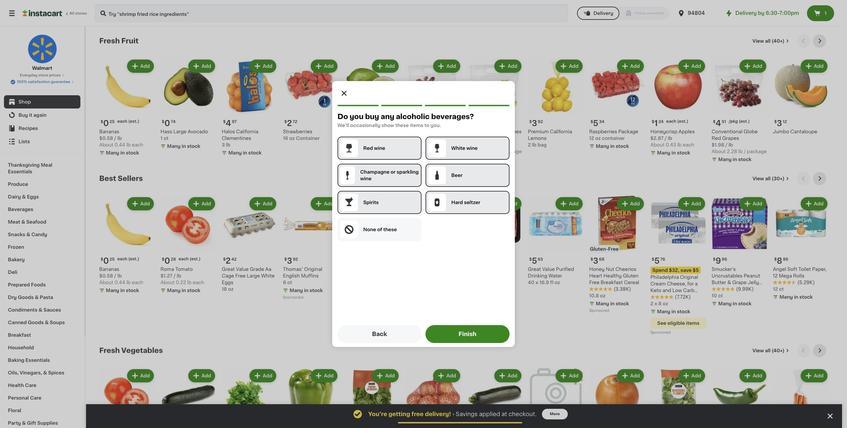 Task type: vqa. For each thing, say whether or not it's contained in the screenshot.
$0.25 each (estimated) element
yes



Task type: locate. For each thing, give the bounding box(es) containing it.
great for 5
[[528, 267, 541, 272]]

these up 'sun'
[[395, 123, 409, 128]]

3 for jumbo cantaloupe
[[777, 120, 782, 127]]

value inside great value grade aa cage free large white eggs 18 oz
[[236, 267, 249, 272]]

all stores
[[70, 12, 87, 15]]

oz down lifestyle
[[663, 302, 668, 306]]

0 vertical spatial 92
[[538, 120, 543, 124]]

wine down the 'show'
[[374, 146, 385, 151]]

92 up premium
[[538, 120, 543, 124]]

0 horizontal spatial grapes
[[416, 136, 433, 141]]

None search field
[[95, 4, 569, 23]]

breakfast up household
[[8, 333, 31, 338]]

none
[[363, 227, 376, 232]]

product group
[[99, 58, 155, 158], [161, 58, 217, 151], [222, 58, 278, 158], [283, 58, 339, 142], [344, 58, 400, 151], [406, 58, 462, 164], [467, 58, 523, 164], [528, 58, 584, 148], [589, 58, 645, 151], [651, 58, 707, 158], [712, 58, 768, 164], [773, 58, 829, 135], [99, 196, 155, 295], [161, 196, 217, 295], [222, 196, 278, 293], [283, 196, 339, 301], [344, 196, 400, 330], [406, 196, 462, 302], [467, 196, 523, 295], [528, 196, 584, 286], [589, 196, 645, 315], [651, 196, 707, 336], [712, 196, 768, 309], [773, 196, 829, 302], [99, 368, 155, 428], [161, 368, 217, 428], [222, 368, 278, 428], [283, 368, 339, 428], [344, 368, 400, 428], [406, 368, 462, 428], [467, 368, 523, 428], [528, 368, 584, 428], [589, 368, 645, 428], [651, 368, 707, 428], [712, 368, 768, 428], [773, 368, 829, 428]]

1 view all (40+) button from the top
[[750, 34, 792, 48]]

0 vertical spatial bananas $0.58 / lb about 0.44 lb each
[[99, 129, 143, 147]]

1 fresh from the top
[[99, 37, 120, 44]]

oz down raspberries
[[595, 136, 601, 141]]

1 horizontal spatial original
[[680, 275, 698, 280]]

about
[[99, 143, 113, 147], [651, 143, 665, 147], [467, 149, 481, 154], [712, 149, 726, 154], [406, 149, 420, 154], [99, 280, 113, 285], [161, 280, 175, 285]]

lime 42 1 each
[[344, 129, 363, 141]]

seedless inside $ 4 green seedless grapes bag $1.98 / lb about 2.43 lb / package
[[482, 129, 504, 134]]

health care link
[[4, 379, 80, 392]]

0 horizontal spatial delivery
[[594, 11, 614, 16]]

bag
[[467, 136, 476, 141]]

4 left 97
[[226, 120, 231, 127]]

fresh vegetables
[[99, 347, 163, 354]]

jumbo
[[773, 129, 790, 134]]

2 value from the left
[[236, 267, 249, 272]]

meat & seafood link
[[4, 216, 80, 228]]

&
[[22, 195, 26, 199], [21, 220, 25, 224], [26, 232, 30, 237], [728, 280, 731, 285], [35, 295, 39, 300], [39, 308, 42, 312], [45, 320, 49, 325], [43, 371, 47, 375], [22, 421, 26, 426]]

all
[[765, 39, 771, 43], [765, 176, 771, 181], [765, 349, 771, 353]]

each inside $ 0 28 each (est.)
[[179, 257, 189, 261]]

1 vertical spatial $ 0 25 each (est.)
[[101, 257, 139, 265]]

large down grade
[[247, 274, 260, 278]]

2 seedless from the left
[[435, 129, 456, 134]]

0 horizontal spatial breakfast
[[8, 333, 31, 338]]

free down heart
[[589, 280, 600, 285]]

/pkg (est.) inside $5.23 per package (estimated) "element"
[[423, 120, 444, 124]]

2 item carousel region from the top
[[99, 172, 829, 339]]

3 package from the left
[[438, 149, 458, 154]]

we'll
[[338, 123, 349, 128]]

eggs up beverages link
[[27, 195, 39, 199]]

breakfast inside honey nut cheerios heart healthy gluten free breakfast cereal
[[601, 280, 623, 285]]

1 seedless from the left
[[482, 129, 504, 134]]

/pkg (est.) inside $4.51 per package (estimated) 'element'
[[729, 120, 750, 123]]

$ 0 25 each (est.) for each (est.)
[[101, 257, 139, 265]]

1 25 from the top
[[110, 120, 115, 124]]

condiments & sauces link
[[4, 304, 80, 316]]

free inside honey nut cheerios heart healthy gluten free breakfast cereal
[[589, 280, 600, 285]]

1 vertical spatial $0.58
[[99, 274, 113, 278]]

3 all from the top
[[765, 349, 771, 353]]

wine for white wine
[[467, 146, 478, 151]]

keto
[[651, 288, 662, 293]]

0 horizontal spatial wine
[[360, 176, 372, 181]]

3 up premium
[[532, 120, 537, 127]]

0 horizontal spatial /pkg
[[423, 120, 432, 124]]

oz inside great value grade aa cage free large white eggs 18 oz
[[228, 287, 234, 292]]

view all (40+) button for fresh fruit
[[750, 34, 792, 48]]

seedless inside sun harvest seedless red grapes $2.18 / lb about 2.4 lb / package
[[435, 129, 456, 134]]

1 vertical spatial 42
[[231, 258, 237, 262]]

lime
[[344, 129, 356, 134]]

0 horizontal spatial seedless
[[435, 129, 456, 134]]

1 vertical spatial bananas
[[99, 267, 119, 272]]

0 horizontal spatial 42
[[231, 258, 237, 262]]

92 for premium california lemons
[[538, 120, 543, 124]]

about inside roma tomato $1.27 / lb about 0.22 lb each
[[161, 280, 175, 285]]

ct down hass
[[164, 136, 169, 141]]

eggs down cage
[[222, 280, 233, 285]]

0 vertical spatial essentials
[[8, 169, 32, 174]]

$ 3 12
[[775, 120, 787, 127]]

grapes inside conventional globe red grapes $1.98 / lb about 2.28 lb / package
[[723, 136, 739, 141]]

1 view all (40+) from the top
[[753, 39, 785, 43]]

1 vertical spatial free
[[235, 274, 246, 278]]

in
[[182, 144, 186, 149], [365, 144, 370, 149], [611, 144, 615, 149], [120, 151, 125, 155], [672, 151, 676, 155], [243, 151, 247, 155], [488, 157, 492, 162], [733, 157, 737, 162], [427, 157, 431, 162], [120, 288, 125, 293], [182, 288, 186, 293], [304, 288, 309, 293], [794, 295, 799, 300], [733, 302, 737, 306], [611, 302, 615, 306], [672, 310, 676, 314]]

fl
[[550, 280, 554, 285]]

seafood
[[26, 220, 46, 224]]

california right premium
[[550, 129, 572, 134]]

product group containing 8
[[773, 196, 829, 302]]

1 inside hass large avocado 1 ct
[[161, 136, 163, 141]]

$ 5 23
[[407, 120, 421, 127]]

view all (30+) button
[[750, 172, 792, 185]]

1 horizontal spatial 92
[[538, 120, 543, 124]]

value inside great value purified drinking water 40 x 16.9 fl oz
[[542, 267, 555, 272]]

x down lifestyle
[[655, 302, 658, 306]]

/pkg inside $5.23 per package (estimated) "element"
[[423, 120, 432, 124]]

0 horizontal spatial large
[[173, 129, 187, 134]]

each
[[117, 120, 127, 123], [667, 120, 677, 123], [347, 136, 359, 141], [132, 143, 143, 147], [683, 143, 695, 147], [117, 257, 127, 261], [179, 257, 189, 261], [132, 280, 143, 285], [193, 280, 204, 285]]

1 view from the top
[[753, 39, 764, 43]]

1 vertical spatial (40+)
[[772, 349, 785, 353]]

premium
[[528, 129, 549, 134]]

about inside sun harvest seedless red grapes $2.18 / lb about 2.4 lb / package
[[406, 149, 420, 154]]

1 vertical spatial 0.44
[[115, 280, 125, 285]]

0 horizontal spatial value
[[236, 267, 249, 272]]

healthy
[[604, 274, 622, 278]]

original up for
[[680, 275, 698, 280]]

breakfast link
[[4, 329, 80, 342]]

item carousel region containing fresh vegetables
[[99, 344, 829, 428]]

free right cage
[[235, 274, 246, 278]]

1 /pkg from the left
[[729, 120, 738, 123]]

$0.58
[[99, 136, 113, 141], [99, 274, 113, 278]]

goods inside canned goods & soups link
[[28, 320, 44, 325]]

12 ct
[[773, 287, 784, 292]]

$0.58 for 0
[[99, 136, 113, 141]]

4 inside 'element'
[[716, 120, 721, 127]]

great up cage
[[222, 267, 235, 272]]

oz right fl
[[555, 280, 560, 285]]

/pkg right 51
[[729, 120, 738, 123]]

1 $0.25 each (estimated) element from the top
[[99, 117, 155, 128]]

view all (40+) button for fresh vegetables
[[750, 344, 792, 358]]

essentials
[[8, 169, 32, 174], [26, 358, 50, 363]]

fruit
[[121, 37, 139, 44]]

1 horizontal spatial wine
[[374, 146, 385, 151]]

delivery for delivery by 6:30-7:00pm
[[736, 11, 757, 16]]

42 inside $ 2 42
[[231, 258, 237, 262]]

wine
[[374, 146, 385, 151], [467, 146, 478, 151], [360, 176, 372, 181]]

$5.72 element
[[467, 255, 523, 266]]

1 $ 0 25 each (est.) from the top
[[101, 120, 139, 127]]

view for 8
[[753, 176, 764, 181]]

42 down occasionally
[[357, 129, 363, 134]]

items inside button
[[686, 321, 700, 326]]

1 horizontal spatial 8
[[777, 257, 783, 265]]

$ 3 92 up thomas'
[[284, 257, 298, 265]]

1 all from the top
[[765, 39, 771, 43]]

1
[[825, 11, 827, 16], [655, 120, 658, 127], [161, 136, 163, 141], [344, 136, 346, 141]]

3 item carousel region from the top
[[99, 344, 829, 428]]

3 for thomas' original english muffins
[[287, 257, 292, 265]]

& down 'uncrustables'
[[728, 280, 731, 285]]

0 horizontal spatial $ 3 92
[[284, 257, 298, 265]]

about inside conventional globe red grapes $1.98 / lb about 2.28 lb / package
[[712, 149, 726, 154]]

value up water
[[542, 267, 555, 272]]

large inside great value grade aa cage free large white eggs 18 oz
[[247, 274, 260, 278]]

5 for $ 5 34
[[593, 120, 599, 127]]

item carousel region
[[99, 34, 829, 167], [99, 172, 829, 339], [99, 344, 829, 428]]

5 for $ 5 63
[[532, 257, 537, 265]]

0 vertical spatial items
[[410, 123, 424, 128]]

1 horizontal spatial 42
[[357, 129, 363, 134]]

thanksgiving
[[8, 163, 40, 168]]

2 view from the top
[[753, 176, 764, 181]]

california inside halos california clementines 3 lb
[[236, 129, 258, 134]]

18
[[222, 287, 227, 292]]

2 (40+) from the top
[[772, 349, 785, 353]]

$ inside $ 4 51
[[713, 120, 716, 124]]

eggs inside great value grade aa cage free large white eggs 18 oz
[[222, 280, 233, 285]]

each inside the $1.24 each (estimated) element
[[667, 120, 677, 123]]

meal
[[41, 163, 52, 168]]

0.44 for 0
[[115, 143, 125, 147]]

1 vertical spatial care
[[30, 396, 41, 401]]

great value grade aa cage free large white eggs 18 oz
[[222, 267, 275, 292]]

3 inside halos california clementines 3 lb
[[222, 143, 225, 147]]

0 horizontal spatial original
[[304, 267, 322, 272]]

white up beer
[[452, 146, 466, 151]]

2 fresh from the top
[[99, 347, 120, 354]]

2 $1.98 from the left
[[712, 143, 725, 147]]

meat & seafood
[[8, 220, 46, 224]]

2 $ 0 25 each (est.) from the top
[[101, 257, 139, 265]]

1 vertical spatial bananas $0.58 / lb about 0.44 lb each
[[99, 267, 143, 285]]

/pkg for 4
[[729, 120, 738, 123]]

container
[[602, 136, 625, 141]]

red down the conventional at the right top of page
[[712, 136, 721, 141]]

nut
[[606, 267, 615, 272]]

5 inside $5.23 per package (estimated) "element"
[[410, 120, 415, 127]]

breakfast down healthy
[[601, 280, 623, 285]]

1 horizontal spatial x
[[655, 302, 658, 306]]

92 for thomas' original english muffins
[[293, 258, 298, 262]]

1 vertical spatial $0.25 each (estimated) element
[[99, 255, 155, 266]]

0 vertical spatial care
[[25, 383, 36, 388]]

12 inside $ 3 12
[[783, 120, 787, 124]]

wine down bag on the top of page
[[467, 146, 478, 151]]

16
[[283, 136, 288, 141]]

2 great from the left
[[222, 267, 235, 272]]

frozen
[[8, 245, 24, 250]]

2 view all (40+) button from the top
[[750, 344, 792, 358]]

fresh left fruit on the top left of page
[[99, 37, 120, 44]]

0 vertical spatial these
[[395, 123, 409, 128]]

grapes down harvest
[[416, 136, 433, 141]]

large down "74"
[[173, 129, 187, 134]]

& left gift
[[22, 421, 26, 426]]

grapes inside $ 4 green seedless grapes bag $1.98 / lb about 2.43 lb / package
[[505, 129, 522, 134]]

1 $0.58 from the top
[[99, 136, 113, 141]]

1 vertical spatial goods
[[28, 320, 44, 325]]

(40+) for fresh vegetables
[[772, 349, 785, 353]]

12
[[783, 120, 787, 124], [589, 136, 594, 141], [773, 274, 778, 278], [773, 287, 778, 292]]

prepared
[[8, 283, 30, 287]]

2 package from the left
[[747, 149, 767, 154]]

1 (40+) from the top
[[772, 39, 785, 43]]

1 /pkg (est.) from the left
[[729, 120, 750, 123]]

philadelphia original cream cheese, for a keto and low carb lifestyle
[[651, 275, 698, 300]]

2 horizontal spatial wine
[[467, 146, 478, 151]]

$ inside $ 3 68
[[591, 258, 593, 262]]

oz right 18
[[228, 287, 234, 292]]

2 view all (40+) from the top
[[753, 349, 785, 353]]

care down vinegars,
[[25, 383, 36, 388]]

5 for $ 5 23
[[410, 120, 415, 127]]

0 horizontal spatial package
[[438, 149, 458, 154]]

jelly
[[748, 280, 759, 285]]

california up clementines
[[236, 129, 258, 134]]

great inside great value purified drinking water 40 x 16.9 fl oz
[[528, 267, 541, 272]]

0 vertical spatial bananas
[[99, 129, 119, 134]]

1 vertical spatial view
[[753, 176, 764, 181]]

74
[[171, 120, 176, 124]]

red wine
[[363, 146, 385, 151]]

0 horizontal spatial 4
[[226, 120, 231, 127]]

3 down halos
[[222, 143, 225, 147]]

2 all from the top
[[765, 176, 771, 181]]

1 horizontal spatial eggs
[[222, 280, 233, 285]]

$ inside $ 0 28 each (est.)
[[162, 258, 165, 262]]

0 vertical spatial $0.25 each (estimated) element
[[99, 117, 155, 128]]

1 vertical spatial $ 3 92
[[284, 257, 298, 265]]

$ 0 74
[[162, 120, 176, 127]]

package right 2.43
[[502, 149, 522, 154]]

4 up 'green'
[[471, 120, 476, 127]]

3 up thomas'
[[287, 257, 292, 265]]

$ 0 25 each (est.)
[[101, 120, 139, 127], [101, 257, 139, 265]]

1 $1.98 from the left
[[467, 143, 480, 147]]

0 horizontal spatial /pkg (est.)
[[423, 120, 444, 124]]

each inside lime 42 1 each
[[347, 136, 359, 141]]

94804 button
[[677, 4, 717, 23]]

2 0.44 from the top
[[115, 280, 125, 285]]

1 package from the left
[[502, 149, 522, 154]]

halos
[[222, 129, 235, 134]]

goods down the condiments & sauces
[[28, 320, 44, 325]]

$1.98 down bag on the top of page
[[467, 143, 480, 147]]

1 vertical spatial white
[[261, 274, 275, 278]]

0.43
[[666, 143, 677, 147]]

5 left 63 at bottom
[[532, 257, 537, 265]]

/pkg (est.) for 4
[[729, 120, 750, 123]]

beef
[[467, 267, 478, 272]]

1 vertical spatial fresh
[[99, 347, 120, 354]]

2 25 from the top
[[110, 258, 115, 262]]

0 horizontal spatial california
[[236, 129, 258, 134]]

0 vertical spatial free
[[608, 247, 619, 252]]

cage
[[222, 274, 234, 278]]

package down globe
[[747, 149, 767, 154]]

42 inside lime 42 1 each
[[357, 129, 363, 134]]

beef chuck, ground, 80%/20%
[[467, 267, 515, 278]]

1 vertical spatial all
[[765, 176, 771, 181]]

1 bananas from the top
[[99, 129, 119, 134]]

value left grade
[[236, 267, 249, 272]]

snacks & candy link
[[4, 228, 80, 241]]

0 vertical spatial item carousel region
[[99, 34, 829, 167]]

vinegars,
[[20, 371, 42, 375]]

$ inside $ 5 34
[[591, 120, 593, 124]]

$0.25 each (estimated) element
[[99, 117, 155, 128], [99, 255, 155, 266]]

oz right '10.8'
[[600, 294, 606, 298]]

view all (40+) for vegetables
[[753, 349, 785, 353]]

care up floral link
[[30, 396, 41, 401]]

3 up jumbo
[[777, 120, 782, 127]]

3 for honey nut cheerios heart healthy gluten free breakfast cereal
[[593, 257, 599, 265]]

2 down lemons
[[528, 143, 531, 147]]

1 horizontal spatial value
[[542, 267, 555, 272]]

$0.58 for each (est.)
[[99, 274, 113, 278]]

8 left 86
[[777, 257, 783, 265]]

2 /pkg from the left
[[423, 120, 432, 124]]

0 horizontal spatial $1.98
[[467, 143, 480, 147]]

42 up cage
[[231, 258, 237, 262]]

seedless right 'green'
[[482, 129, 504, 134]]

1 vertical spatial x
[[655, 302, 658, 306]]

1 bananas $0.58 / lb about 0.44 lb each from the top
[[99, 129, 143, 147]]

1 vertical spatial view all (40+) button
[[750, 344, 792, 358]]

0 vertical spatial 0.44
[[115, 143, 125, 147]]

all stores link
[[23, 4, 87, 23]]

product group containing 1
[[651, 58, 707, 158]]

& inside 'link'
[[26, 232, 30, 237]]

& right dairy
[[22, 195, 26, 199]]

2 $0.58 from the top
[[99, 274, 113, 278]]

2 bananas $0.58 / lb about 0.44 lb each from the top
[[99, 267, 143, 285]]

gluten-free
[[590, 247, 619, 252]]

1 inside product group
[[655, 120, 658, 127]]

grapes left premium
[[505, 129, 522, 134]]

3 4 from the left
[[226, 120, 231, 127]]

oz right 16
[[289, 136, 295, 141]]

$1.98 down the conventional at the right top of page
[[712, 143, 725, 147]]

grapes down the conventional at the right top of page
[[723, 136, 739, 141]]

34
[[599, 120, 605, 124]]

2 vertical spatial view
[[753, 349, 764, 353]]

$ inside $ 4 green seedless grapes bag $1.98 / lb about 2.43 lb / package
[[468, 120, 471, 124]]

1 0.44 from the top
[[115, 143, 125, 147]]

& left candy
[[26, 232, 30, 237]]

seedless down you.
[[435, 129, 456, 134]]

1 vertical spatial large
[[247, 274, 260, 278]]

delivery by 6:30-7:00pm
[[736, 11, 799, 16]]

0 vertical spatial $ 0 25 each (est.)
[[101, 120, 139, 127]]

wine for red wine
[[374, 146, 385, 151]]

/pkg inside $4.51 per package (estimated) 'element'
[[729, 120, 738, 123]]

california inside premium california lemons 2 lb bag
[[550, 129, 572, 134]]

great inside great value grade aa cage free large white eggs 18 oz
[[222, 267, 235, 272]]

1 item carousel region from the top
[[99, 34, 829, 167]]

shop link
[[4, 95, 80, 109]]

items inside do you buy any alcoholic beverages? we'll occasionally show these items to you.
[[410, 123, 424, 128]]

essentials up oils, vinegars, & spices
[[26, 358, 50, 363]]

0 vertical spatial eggs
[[27, 195, 39, 199]]

champagne or sparkling wine
[[360, 170, 419, 181]]

original for cheese,
[[680, 275, 698, 280]]

red down 'sun'
[[406, 136, 415, 141]]

$5.23 per package (estimated) element
[[406, 117, 462, 128]]

buy
[[19, 113, 28, 118]]

0 horizontal spatial 92
[[293, 258, 298, 262]]

1 horizontal spatial great
[[528, 267, 541, 272]]

$ inside $ 3 12
[[775, 120, 777, 124]]

these right of at the left of the page
[[383, 227, 397, 232]]

2 /pkg (est.) from the left
[[423, 120, 444, 124]]

more
[[550, 412, 560, 416]]

0 vertical spatial view
[[753, 39, 764, 43]]

5 left 23
[[410, 120, 415, 127]]

$1.27
[[161, 274, 173, 278]]

0 vertical spatial (40+)
[[772, 39, 785, 43]]

1 vertical spatial eggs
[[222, 280, 233, 285]]

raspberries package 12 oz container
[[589, 129, 639, 141]]

$ 4 51
[[713, 120, 726, 127]]

0 horizontal spatial red
[[363, 146, 373, 151]]

5 left 76
[[655, 257, 660, 265]]

original inside thomas' original english muffins 6 ct
[[304, 267, 322, 272]]

2 bananas from the top
[[99, 267, 119, 272]]

free inside great value grade aa cage free large white eggs 18 oz
[[235, 274, 246, 278]]

harvest
[[416, 129, 434, 134]]

x right 40
[[536, 280, 539, 285]]

4 left 51
[[716, 120, 721, 127]]

1 horizontal spatial free
[[589, 280, 600, 285]]

0 horizontal spatial x
[[536, 280, 539, 285]]

eggs
[[27, 195, 39, 199], [222, 280, 233, 285]]

grade
[[250, 267, 264, 272]]

wine down champagne
[[360, 176, 372, 181]]

1 great from the left
[[528, 267, 541, 272]]

wine inside "champagne or sparkling wine"
[[360, 176, 372, 181]]

8 inside product group
[[777, 257, 783, 265]]

0 vertical spatial $ 3 92
[[530, 120, 543, 127]]

$ 3 92 up premium
[[530, 120, 543, 127]]

great for 2
[[222, 267, 235, 272]]

value for 5
[[542, 267, 555, 272]]

jumbo cantaloupe
[[773, 129, 818, 134]]

1 vertical spatial view all (40+)
[[753, 349, 785, 353]]

delivery inside delivery by 6:30-7:00pm "link"
[[736, 11, 757, 16]]

(est.) inside $4.51 per package (estimated) 'element'
[[739, 120, 750, 123]]

& right meat
[[21, 220, 25, 224]]

2 4 from the left
[[716, 120, 721, 127]]

goods inside dry goods & pasta link
[[18, 295, 34, 300]]

grapes for 4
[[505, 129, 522, 134]]

red inside sun harvest seedless red grapes $2.18 / lb about 2.4 lb / package
[[406, 136, 415, 141]]

1 horizontal spatial /pkg (est.)
[[729, 120, 750, 123]]

fresh left vegetables
[[99, 347, 120, 354]]

great up drinking
[[528, 267, 541, 272]]

1 horizontal spatial california
[[550, 129, 572, 134]]

white down aa
[[261, 274, 275, 278]]

2 california from the left
[[236, 129, 258, 134]]

1 horizontal spatial $1.98
[[712, 143, 725, 147]]

1 vertical spatial original
[[680, 275, 698, 280]]

0 vertical spatial fresh
[[99, 37, 120, 44]]

$ inside $ 2 42
[[223, 258, 226, 262]]

about inside honeycrisp apples $2.87 / lb about 0.43 lb each
[[651, 143, 665, 147]]

& left the soups
[[45, 320, 49, 325]]

2 horizontal spatial red
[[712, 136, 721, 141]]

1 california from the left
[[550, 129, 572, 134]]

0 vertical spatial goods
[[18, 295, 34, 300]]

1 vertical spatial items
[[686, 321, 700, 326]]

4 for $ 4 51
[[716, 120, 721, 127]]

white inside 'add your shopping preferences' element
[[452, 146, 466, 151]]

bananas $0.58 / lb about 0.44 lb each for each (est.)
[[99, 267, 143, 285]]

/pkg for 5
[[423, 120, 432, 124]]

/pkg (est.) right 51
[[729, 120, 750, 123]]

/ inside roma tomato $1.27 / lb about 0.22 lb each
[[174, 274, 176, 278]]

0 vertical spatial breakfast
[[601, 280, 623, 285]]

1 horizontal spatial large
[[247, 274, 260, 278]]

goods down prepared foods
[[18, 295, 34, 300]]

each (est.)
[[667, 120, 689, 123]]

large inside hass large avocado 1 ct
[[173, 129, 187, 134]]

1 horizontal spatial 4
[[471, 120, 476, 127]]

2 horizontal spatial 4
[[716, 120, 721, 127]]

you're
[[368, 412, 387, 417]]

1 vertical spatial item carousel region
[[99, 172, 829, 339]]

see eligible items button
[[651, 318, 707, 329]]

main content
[[86, 26, 842, 428]]

$ 3 92 for premium california lemons
[[530, 120, 543, 127]]

$0.28 each (estimated) element
[[161, 255, 217, 266]]

package right 2.4
[[438, 149, 458, 154]]

sponsored badge image
[[283, 296, 303, 300], [589, 309, 609, 313], [344, 324, 364, 328], [651, 331, 671, 335]]

meat
[[8, 220, 20, 224]]

items up 'sun'
[[410, 123, 424, 128]]

personal care
[[8, 396, 41, 401]]

0.44 for each (est.)
[[115, 280, 125, 285]]

/pkg right 23
[[423, 120, 432, 124]]

$4.51 per package (estimated) element
[[712, 117, 768, 128]]

grapes inside sun harvest seedless red grapes $2.18 / lb about 2.4 lb / package
[[416, 136, 433, 141]]

oz inside raspberries package 12 oz container
[[595, 136, 601, 141]]

0 horizontal spatial white
[[261, 274, 275, 278]]

5 left 34
[[593, 120, 599, 127]]

value for 2
[[236, 267, 249, 272]]

delivery inside "button"
[[594, 11, 614, 16]]

2 $0.25 each (estimated) element from the top
[[99, 255, 155, 266]]

items right eligible
[[686, 321, 700, 326]]

& inside smucker's uncrustables peanut butter & grape jelly sandwich
[[728, 280, 731, 285]]

1 horizontal spatial delivery
[[736, 11, 757, 16]]

oz
[[289, 136, 295, 141], [595, 136, 601, 141], [555, 280, 560, 285], [228, 287, 234, 292], [600, 294, 606, 298], [663, 302, 668, 306]]

walmart logo image
[[28, 34, 57, 64]]

0 vertical spatial large
[[173, 129, 187, 134]]

red down occasionally
[[363, 146, 373, 151]]

care for health care
[[25, 383, 36, 388]]

1 horizontal spatial $ 3 92
[[530, 120, 543, 127]]

essentials inside thanksgiving meal essentials
[[8, 169, 32, 174]]

original inside philadelphia original cream cheese, for a keto and low carb lifestyle
[[680, 275, 698, 280]]

0 horizontal spatial items
[[410, 123, 424, 128]]

ct right 6
[[287, 280, 292, 285]]

carb
[[683, 288, 695, 293]]

0 horizontal spatial free
[[235, 274, 246, 278]]

$5
[[693, 268, 699, 273]]

red inside 'add your shopping preferences' element
[[363, 146, 373, 151]]

view all (40+)
[[753, 39, 785, 43], [753, 349, 785, 353]]

$ 2 72
[[284, 120, 297, 127]]

4 inside $ 4 green seedless grapes bag $1.98 / lb about 2.43 lb / package
[[471, 120, 476, 127]]

0 vertical spatial all
[[765, 39, 771, 43]]

3 left 68
[[593, 257, 599, 265]]

grapes for harvest
[[416, 136, 433, 141]]

76
[[661, 258, 666, 262]]

main content containing 0
[[86, 26, 842, 428]]

english
[[283, 274, 300, 278]]

$ inside $ 1 24
[[652, 120, 655, 124]]

1 value from the left
[[542, 267, 555, 272]]

all for 8
[[765, 176, 771, 181]]

$ inside $ 5 23
[[407, 120, 410, 124]]

1 vertical spatial 8
[[659, 302, 662, 306]]

california for halos california clementines 3 lb
[[236, 129, 258, 134]]

1 horizontal spatial breakfast
[[601, 280, 623, 285]]

treatment tracker modal dialog
[[86, 405, 842, 428]]

shop
[[19, 100, 31, 104]]

1 horizontal spatial /pkg
[[729, 120, 738, 123]]

about inside $ 4 green seedless grapes bag $1.98 / lb about 2.43 lb / package
[[467, 149, 481, 154]]

fresh for fresh vegetables
[[99, 347, 120, 354]]

8 down lifestyle
[[659, 302, 662, 306]]

1 4 from the left
[[471, 120, 476, 127]]

savings
[[456, 412, 478, 417]]

any
[[381, 113, 395, 120]]

$ inside $ 9 96
[[713, 258, 716, 262]]

12 inside angel soft toilet paper, 12 mega rolls
[[773, 274, 778, 278]]

household
[[8, 346, 34, 350]]

0 vertical spatial x
[[536, 280, 539, 285]]

great
[[528, 267, 541, 272], [222, 267, 235, 272]]

service type group
[[577, 7, 670, 20]]

1 horizontal spatial package
[[502, 149, 522, 154]]

original up muffins on the left bottom of page
[[304, 267, 322, 272]]

$32,
[[669, 268, 680, 273]]

product group containing 9
[[712, 196, 768, 309]]

lb inside premium california lemons 2 lb bag
[[532, 143, 537, 147]]

1 vertical spatial 25
[[110, 258, 115, 262]]

essentials down "thanksgiving"
[[8, 169, 32, 174]]

1 horizontal spatial seedless
[[482, 129, 504, 134]]

92 up thomas'
[[293, 258, 298, 262]]

free up nut
[[608, 247, 619, 252]]

conventional
[[712, 129, 743, 134]]

each inside roma tomato $1.27 / lb about 0.22 lb each
[[193, 280, 204, 285]]

1 vertical spatial essentials
[[26, 358, 50, 363]]

2 vertical spatial item carousel region
[[99, 344, 829, 428]]

/pkg (est.) up harvest
[[423, 120, 444, 124]]



Task type: describe. For each thing, give the bounding box(es) containing it.
/ inside honeycrisp apples $2.87 / lb about 0.43 lb each
[[665, 136, 667, 141]]

$ 5 63
[[530, 257, 543, 265]]

finish
[[459, 332, 477, 337]]

1 button
[[807, 5, 835, 21]]

(40+) for fresh fruit
[[772, 39, 785, 43]]

bananas for each (est.)
[[99, 267, 119, 272]]

view all (40+) for fruit
[[753, 39, 785, 43]]

bag
[[538, 143, 547, 147]]

2 down lifestyle
[[651, 302, 654, 306]]

back
[[372, 332, 387, 337]]

add your shopping preferences element
[[332, 81, 515, 347]]

dry goods & pasta
[[8, 295, 53, 300]]

everyday
[[20, 73, 37, 77]]

ct down mega
[[779, 287, 784, 292]]

1 inside lime 42 1 each
[[344, 136, 346, 141]]

gluten-
[[590, 247, 608, 252]]

$ inside $ 0 74
[[162, 120, 165, 124]]

96
[[722, 258, 727, 262]]

canned goods & soups
[[8, 320, 65, 325]]

package inside $ 4 green seedless grapes bag $1.98 / lb about 2.43 lb / package
[[502, 149, 522, 154]]

3 for premium california lemons
[[532, 120, 537, 127]]

satisfaction
[[28, 80, 50, 84]]

oz inside strawberries 16 oz container
[[289, 136, 295, 141]]

ct inside thomas' original english muffins 6 ct
[[287, 280, 292, 285]]

25 for 0
[[110, 120, 115, 124]]

cantaloupe
[[791, 129, 818, 134]]

lists link
[[4, 135, 80, 148]]

$ 8 86
[[775, 257, 789, 265]]

stores
[[75, 12, 87, 15]]

$ inside the $ 4 97
[[223, 120, 226, 124]]

occasionally
[[350, 123, 381, 128]]

& left the sauces
[[39, 308, 42, 312]]

ct inside hass large avocado 1 ct
[[164, 136, 169, 141]]

personal
[[8, 396, 29, 401]]

cereal
[[624, 280, 639, 285]]

prepared foods link
[[4, 279, 80, 291]]

floral
[[8, 408, 21, 413]]

white inside great value grade aa cage free large white eggs 18 oz
[[261, 274, 275, 278]]

snacks & candy
[[8, 232, 47, 237]]

beverages?
[[431, 113, 474, 120]]

/pkg (est.) for 5
[[423, 120, 444, 124]]

2.4
[[421, 149, 428, 154]]

deli link
[[4, 266, 80, 279]]

goods for canned
[[28, 320, 44, 325]]

(est.) inside the $1.24 each (estimated) element
[[678, 120, 689, 123]]

california for premium california lemons 2 lb bag
[[550, 129, 572, 134]]

package
[[619, 129, 639, 134]]

spend
[[653, 268, 668, 273]]

grape
[[733, 280, 747, 285]]

& left pasta
[[35, 295, 39, 300]]

white wine
[[452, 146, 478, 151]]

package inside sun harvest seedless red grapes $2.18 / lb about 2.4 lb / package
[[438, 149, 458, 154]]

everyday store prices link
[[20, 73, 65, 78]]

bakery link
[[4, 254, 80, 266]]

1 vertical spatial these
[[383, 227, 397, 232]]

candy
[[31, 232, 47, 237]]

80%/20%
[[467, 274, 489, 278]]

$1.98 inside $ 4 green seedless grapes bag $1.98 / lb about 2.43 lb / package
[[467, 143, 480, 147]]

seltzer
[[464, 200, 481, 205]]

dairy
[[8, 195, 21, 199]]

delivery for delivery
[[594, 11, 614, 16]]

1 inside button
[[825, 11, 827, 16]]

$ inside $ 2 72
[[284, 120, 287, 124]]

& left spices on the bottom
[[43, 371, 47, 375]]

recipes link
[[4, 122, 80, 135]]

94804
[[688, 11, 705, 16]]

lb inside halos california clementines 3 lb
[[226, 143, 230, 147]]

12 inside raspberries package 12 oz container
[[589, 136, 594, 141]]

everyday store prices
[[20, 73, 61, 77]]

28
[[171, 258, 176, 262]]

10.8 oz
[[589, 294, 606, 298]]

view for 3
[[753, 39, 764, 43]]

86
[[783, 258, 789, 262]]

back button
[[338, 325, 422, 343]]

bananas $0.58 / lb about 0.44 lb each for 0
[[99, 129, 143, 147]]

thanksgiving meal essentials link
[[4, 159, 80, 178]]

$1.98 inside conventional globe red grapes $1.98 / lb about 2.28 lb / package
[[712, 143, 725, 147]]

purified
[[556, 267, 574, 272]]

bananas for 0
[[99, 129, 119, 134]]

2 horizontal spatial free
[[608, 247, 619, 252]]

2 up cage
[[226, 257, 231, 265]]

premium california lemons 2 lb bag
[[528, 129, 572, 147]]

oz inside great value purified drinking water 40 x 16.9 fl oz
[[555, 280, 560, 285]]

prices
[[49, 73, 61, 77]]

household link
[[4, 342, 80, 354]]

1 vertical spatial breakfast
[[8, 333, 31, 338]]

x inside great value purified drinking water 40 x 16.9 fl oz
[[536, 280, 539, 285]]

soups
[[50, 320, 65, 325]]

beverages
[[8, 207, 33, 212]]

all for 3
[[765, 39, 771, 43]]

low
[[673, 288, 682, 293]]

ground,
[[496, 267, 515, 272]]

(est.) inside $ 0 28 each (est.)
[[190, 257, 201, 261]]

$ inside the $ 0 33
[[346, 120, 348, 124]]

100% satisfaction guarantee button
[[10, 78, 74, 85]]

$ inside $ 8 86
[[775, 258, 777, 262]]

buy it again link
[[4, 109, 80, 122]]

chuck,
[[479, 267, 495, 272]]

$ inside $ 5 63
[[530, 258, 532, 262]]

ct right 10 at the right bottom of the page
[[718, 294, 723, 298]]

foods
[[31, 283, 46, 287]]

2.43
[[482, 149, 492, 154]]

at
[[502, 412, 507, 417]]

goods for dry
[[18, 295, 34, 300]]

(est.) inside $5.23 per package (estimated) "element"
[[433, 120, 444, 124]]

$0.25 each (estimated) element for each (est.)
[[99, 255, 155, 266]]

$ 0 33
[[346, 120, 360, 127]]

25 for each (est.)
[[110, 258, 115, 262]]

instacart logo image
[[23, 9, 62, 17]]

5 for $ 5 76
[[655, 257, 660, 265]]

sun harvest seedless red grapes $2.18 / lb about 2.4 lb / package
[[406, 129, 458, 154]]

4 for $ 4 97
[[226, 120, 231, 127]]

97
[[232, 120, 237, 124]]

these inside do you buy any alcoholic beverages? we'll occasionally show these items to you.
[[395, 123, 409, 128]]

$0.25 each (estimated) element for 0
[[99, 117, 155, 128]]

spend $32, save $5
[[653, 268, 699, 273]]

save
[[681, 268, 692, 273]]

gift
[[27, 421, 36, 426]]

original for muffins
[[304, 267, 322, 272]]

sparkling
[[397, 170, 419, 174]]

3 view from the top
[[753, 349, 764, 353]]

package inside conventional globe red grapes $1.98 / lb about 2.28 lb / package
[[747, 149, 767, 154]]

great value purified drinking water 40 x 16.9 fl oz
[[528, 267, 574, 285]]

each inside honeycrisp apples $2.87 / lb about 0.43 lb each
[[683, 143, 695, 147]]

none of these
[[363, 227, 397, 232]]

checkout.
[[509, 412, 537, 417]]

0.22
[[176, 280, 186, 285]]

honeycrisp apples $2.87 / lb about 0.43 lb each
[[651, 129, 695, 147]]

$ 0 25 each (est.) for 0
[[101, 120, 139, 127]]

$1.24 each (estimated) element
[[651, 117, 707, 128]]

personal care link
[[4, 392, 80, 405]]

2 inside premium california lemons 2 lb bag
[[528, 143, 531, 147]]

fresh for fresh fruit
[[99, 37, 120, 44]]

sellers
[[118, 175, 143, 182]]

see eligible items
[[658, 321, 700, 326]]

cheese,
[[667, 282, 686, 286]]

care for personal care
[[30, 396, 41, 401]]

2 x 8 oz
[[651, 302, 668, 306]]

canned
[[8, 320, 27, 325]]

floral link
[[4, 405, 80, 417]]

68
[[599, 258, 605, 262]]

uncrustables
[[712, 274, 743, 278]]

$ inside $ 5 76
[[652, 258, 655, 262]]

supplies
[[37, 421, 58, 426]]

guarantee
[[51, 80, 70, 84]]

(30+)
[[772, 176, 785, 181]]

honeycrisp
[[651, 129, 678, 134]]

party & gift supplies
[[8, 421, 58, 426]]

(7.72k)
[[675, 295, 691, 300]]

$ 3 92 for thomas' original english muffins
[[284, 257, 298, 265]]

0 horizontal spatial eggs
[[27, 195, 39, 199]]

heart
[[589, 274, 603, 278]]

2 left 72
[[287, 120, 292, 127]]

4 for $ 4 green seedless grapes bag $1.98 / lb about 2.43 lb / package
[[471, 120, 476, 127]]

honey
[[589, 267, 605, 272]]

0 horizontal spatial 8
[[659, 302, 662, 306]]

red inside conventional globe red grapes $1.98 / lb about 2.28 lb / package
[[712, 136, 721, 141]]



